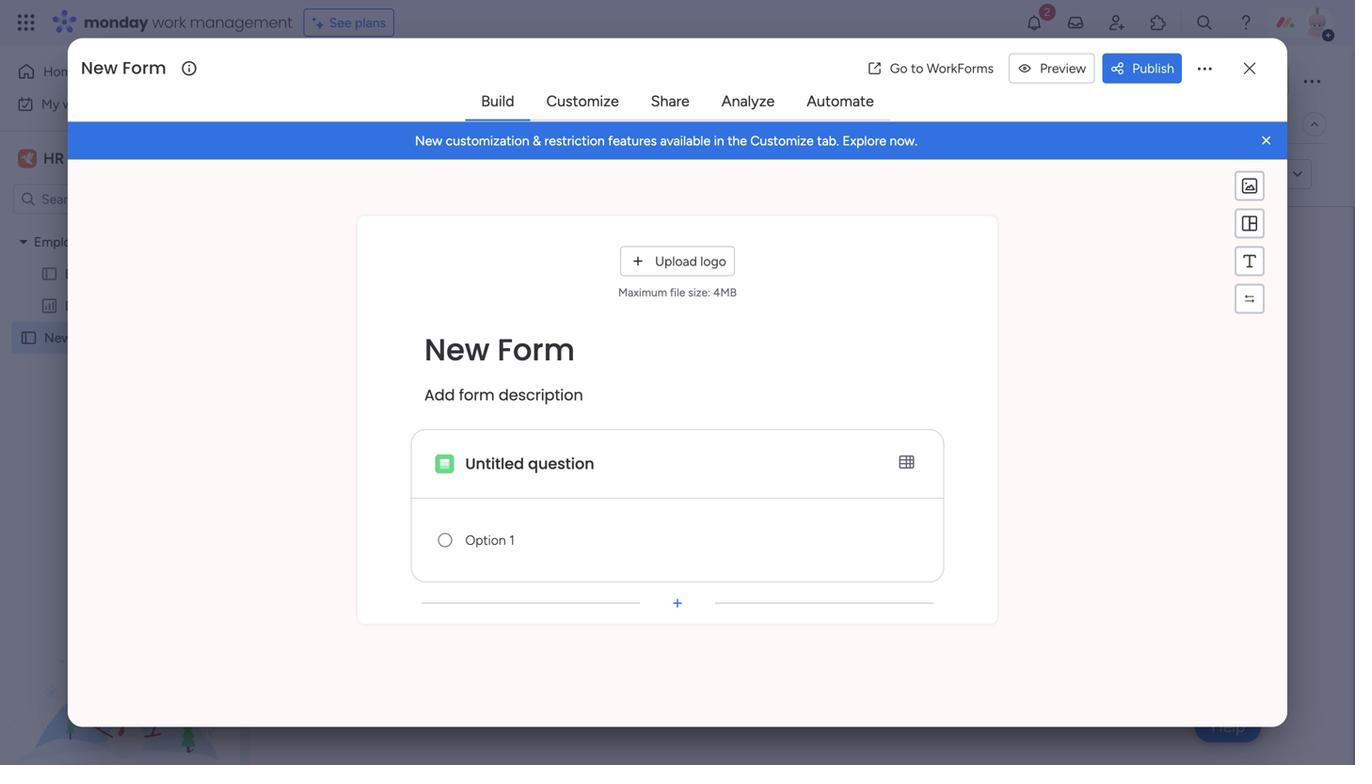 Task type: locate. For each thing, give the bounding box(es) containing it.
untitled question group
[[552, 354, 1052, 463]]

description
[[499, 385, 583, 406]]

logo
[[701, 253, 727, 269]]

untitled question down description
[[466, 454, 595, 475]]

0 vertical spatial directory
[[127, 266, 181, 282]]

1 vertical spatial customize
[[751, 133, 814, 149]]

form form containing new
[[68, 160, 1288, 765]]

1 vertical spatial untitled
[[466, 454, 524, 475]]

1 horizontal spatial customize
[[751, 133, 814, 149]]

1 horizontal spatial directory
[[127, 266, 181, 282]]

automate up tab.
[[807, 92, 874, 110]]

1 vertical spatial menu image
[[1241, 252, 1260, 271]]

0 vertical spatial menu image
[[1241, 214, 1260, 233]]

viewer
[[630, 116, 671, 132]]

automate
[[807, 92, 874, 110], [1214, 116, 1273, 132]]

collapse board header image
[[1308, 117, 1323, 132]]

list box
[[0, 222, 240, 608]]

question inside group
[[614, 367, 681, 389]]

my work button
[[11, 89, 202, 119]]

untitled question inside untitled question group
[[552, 367, 681, 389]]

employee directory
[[65, 266, 181, 282]]

form
[[1226, 166, 1254, 182], [459, 385, 495, 406]]

new form
[[81, 56, 166, 80], [552, 291, 702, 333], [425, 329, 575, 371], [44, 330, 105, 346]]

new up the add
[[425, 329, 490, 371]]

preview
[[1040, 60, 1087, 76]]

work right monday
[[152, 12, 186, 33]]

new form up my work button
[[81, 56, 166, 80]]

0 vertical spatial customize
[[547, 92, 619, 110]]

file
[[670, 286, 686, 300]]

form right the add
[[459, 385, 495, 406]]

home
[[43, 64, 79, 80]]

0 horizontal spatial work
[[63, 96, 91, 112]]

powered by
[[378, 166, 457, 183]]

tab list
[[465, 83, 890, 121]]

maximum file size: 4mb
[[619, 286, 737, 300]]

0 vertical spatial form
[[1226, 166, 1254, 182]]

1 vertical spatial employee
[[65, 266, 123, 282]]

go to workforms
[[890, 60, 994, 76]]

work inside button
[[63, 96, 91, 112]]

employee
[[34, 234, 92, 250], [65, 266, 123, 282]]

ruby anderson image
[[1303, 8, 1333, 38]]

activity
[[1108, 73, 1153, 89]]

work right my
[[63, 96, 91, 112]]

directory up "dashboard"
[[127, 266, 181, 282]]

customize inside banner banner
[[751, 133, 814, 149]]

new inside banner banner
[[415, 133, 443, 149]]

0 vertical spatial automate
[[807, 92, 874, 110]]

question down the maximum
[[614, 367, 681, 389]]

1 horizontal spatial automate
[[1214, 116, 1273, 132]]

invite / 1 button
[[1197, 66, 1290, 96]]

new form down public dashboard image
[[44, 330, 105, 346]]

now.
[[890, 133, 918, 149]]

0 vertical spatial untitled question
[[552, 367, 681, 389]]

untitled question down the maximum
[[552, 367, 681, 389]]

customize up response
[[547, 92, 619, 110]]

customization tools toolbar
[[1235, 171, 1265, 314]]

form up my work button
[[122, 56, 166, 80]]

untitled question
[[552, 367, 681, 389], [466, 454, 595, 475]]

1 horizontal spatial untitled
[[552, 367, 611, 389]]

1 vertical spatial directory
[[65, 298, 120, 314]]

share
[[651, 92, 690, 110]]

work for my
[[63, 96, 91, 112]]

directory
[[127, 266, 181, 282], [65, 298, 120, 314]]

employee up public board icon
[[34, 234, 92, 250]]

1 vertical spatial question
[[528, 454, 595, 475]]

results button
[[450, 109, 521, 139]]

notifications image
[[1025, 13, 1044, 32]]

component__icon image
[[435, 455, 454, 474]]

publish button
[[1103, 53, 1183, 83]]

0 vertical spatial question
[[614, 367, 681, 389]]

untitled
[[552, 367, 611, 389], [466, 454, 524, 475]]

build link
[[466, 84, 530, 118]]

invite members image
[[1108, 13, 1127, 32]]

None field
[[463, 522, 921, 559]]

workspace image
[[18, 148, 37, 169], [21, 148, 34, 169]]

restriction
[[545, 133, 605, 149]]

1 vertical spatial work
[[63, 96, 91, 112]]

0 horizontal spatial automate
[[807, 92, 874, 110]]

form down upload
[[625, 291, 702, 333]]

form up &
[[535, 116, 566, 132]]

automate down invite / 1 button
[[1214, 116, 1273, 132]]

new up my work button
[[81, 56, 118, 80]]

table
[[405, 116, 436, 132]]

menu image
[[1241, 214, 1260, 233], [1241, 252, 1260, 271]]

question
[[614, 367, 681, 389], [528, 454, 595, 475]]

link
[[1257, 166, 1277, 182]]

publish
[[1133, 60, 1175, 76]]

see
[[329, 15, 352, 31]]

1 vertical spatial form
[[459, 385, 495, 406]]

customize
[[547, 92, 619, 110], [751, 133, 814, 149]]

0 vertical spatial employee
[[34, 234, 92, 250]]

0 vertical spatial untitled
[[552, 367, 611, 389]]

the
[[728, 133, 747, 149]]

to
[[911, 60, 924, 76]]

form for copy
[[1226, 166, 1254, 182]]

preview button
[[1009, 53, 1095, 83]]

customize link
[[532, 84, 634, 118]]

1 vertical spatial automate
[[1214, 116, 1273, 132]]

employee down 'employee directory'
[[65, 266, 123, 282]]

1 horizontal spatial work
[[152, 12, 186, 33]]

response
[[569, 116, 626, 132]]

customize inside tab list
[[547, 92, 619, 110]]

see plans
[[329, 15, 386, 31]]

form left main
[[314, 116, 345, 132]]

help button
[[1196, 712, 1262, 743]]

form inside button
[[1226, 166, 1254, 182]]

workspace selection element
[[18, 147, 67, 170]]

add view image
[[689, 117, 696, 131]]

work
[[152, 12, 186, 33], [63, 96, 91, 112]]

work for monday
[[152, 12, 186, 33]]

new form down upload
[[552, 291, 702, 333]]

monday work management
[[84, 12, 293, 33]]

automate link
[[792, 84, 890, 118]]

customization
[[446, 133, 530, 149]]

lottie animation image
[[0, 575, 240, 765]]

form button
[[285, 109, 359, 139]]

form down the directory dashboard
[[75, 330, 105, 346]]

in
[[714, 133, 725, 149]]

0 horizontal spatial customize
[[547, 92, 619, 110]]

by
[[441, 166, 457, 183]]

0 vertical spatial work
[[152, 12, 186, 33]]

help image
[[1237, 13, 1256, 32]]

0 horizontal spatial untitled
[[466, 454, 524, 475]]

&
[[533, 133, 541, 149]]

new down table
[[415, 133, 443, 149]]

employee for employee directory
[[34, 234, 92, 250]]

directory right public dashboard image
[[65, 298, 120, 314]]

public board image
[[20, 329, 38, 347]]

new left the maximum
[[552, 291, 617, 333]]

question down description
[[528, 454, 595, 475]]

new form up add form description
[[425, 329, 575, 371]]

1 horizontal spatial form
[[1226, 166, 1254, 182]]

add new question image
[[669, 594, 687, 613]]

new
[[81, 56, 118, 80], [415, 133, 443, 149], [552, 291, 617, 333], [425, 329, 490, 371], [44, 330, 72, 346]]

customize right the
[[751, 133, 814, 149]]

form
[[122, 56, 166, 80], [314, 116, 345, 132], [535, 116, 566, 132], [625, 291, 702, 333], [498, 329, 575, 371], [75, 330, 105, 346]]

option
[[0, 225, 240, 229]]

form for add
[[459, 385, 495, 406]]

1 horizontal spatial question
[[614, 367, 681, 389]]

New Form field
[[76, 56, 179, 81]]

form form
[[68, 160, 1288, 765], [250, 207, 1354, 765]]

form left link
[[1226, 166, 1254, 182]]

0 horizontal spatial form
[[459, 385, 495, 406]]

banner banner
[[68, 122, 1288, 160]]



Task type: vqa. For each thing, say whether or not it's contained in the screenshot.
Results
yes



Task type: describe. For each thing, give the bounding box(es) containing it.
directory
[[95, 234, 149, 250]]

2 image
[[1039, 1, 1056, 22]]

activity button
[[1100, 66, 1189, 96]]

see plans button
[[304, 8, 395, 37]]

main table
[[373, 116, 436, 132]]

maximum
[[619, 286, 667, 300]]

tab list containing build
[[465, 83, 890, 121]]

automate inside automate link
[[807, 92, 874, 110]]

0 horizontal spatial question
[[528, 454, 595, 475]]

1 workspace image from the left
[[18, 148, 37, 169]]

inbox image
[[1067, 13, 1086, 32]]

available
[[660, 133, 711, 149]]

add form description
[[425, 385, 583, 406]]

explore
[[843, 133, 887, 149]]

share link
[[636, 84, 705, 118]]

upload logo
[[655, 253, 727, 269]]

main table button
[[359, 109, 450, 139]]

analyze
[[722, 92, 775, 110]]

new right public board image
[[44, 330, 72, 346]]

form inside list box
[[75, 330, 105, 346]]

autopilot image
[[1191, 111, 1207, 135]]

workforms logo image
[[465, 159, 571, 190]]

lottie animation element
[[0, 575, 240, 765]]

results
[[464, 116, 507, 132]]

new form inside field
[[81, 56, 166, 80]]

hr
[[43, 150, 64, 168]]

public board image
[[40, 265, 58, 283]]

close image
[[1258, 131, 1277, 150]]

main
[[373, 116, 401, 132]]

/
[[1268, 73, 1273, 89]]

form inside new form field
[[122, 56, 166, 80]]

invite
[[1232, 73, 1264, 89]]

size:
[[688, 286, 711, 300]]

0 horizontal spatial directory
[[65, 298, 120, 314]]

management
[[190, 12, 293, 33]]

go
[[890, 60, 908, 76]]

4mb
[[714, 286, 737, 300]]

integrate
[[1025, 116, 1079, 132]]

new customization & restriction features available in the customize tab. explore now.
[[415, 133, 918, 149]]

build
[[481, 92, 515, 110]]

1
[[1276, 73, 1281, 89]]

dashboard
[[123, 298, 187, 314]]

employee for employee directory
[[65, 266, 123, 282]]

none field inside form form
[[463, 522, 921, 559]]

caret down image
[[20, 235, 27, 249]]

form response viewer
[[535, 116, 671, 132]]

1 vertical spatial untitled question
[[466, 454, 595, 475]]

form up description
[[498, 329, 575, 371]]

apps image
[[1150, 13, 1168, 32]]

workforms
[[927, 60, 994, 76]]

upload logo button
[[621, 246, 735, 276]]

Search in workspace field
[[40, 188, 157, 210]]

background color and image selector image
[[1241, 177, 1260, 196]]

employee directory
[[34, 234, 149, 250]]

hr button
[[13, 143, 187, 175]]

copy form link button
[[1156, 159, 1284, 189]]

form inside form button
[[314, 116, 345, 132]]

public dashboard image
[[40, 297, 58, 315]]

dapulse integrations image
[[1004, 117, 1018, 131]]

list box containing employee directory
[[0, 222, 240, 608]]

home button
[[11, 56, 202, 87]]

upload
[[655, 253, 698, 269]]

my work
[[41, 96, 91, 112]]

go to workforms button
[[860, 53, 1002, 83]]

my
[[41, 96, 60, 112]]

form inside button
[[535, 116, 566, 132]]

copy
[[1191, 166, 1222, 182]]

analyze link
[[707, 84, 790, 118]]

form form containing new form
[[250, 207, 1354, 765]]

tab.
[[817, 133, 840, 149]]

2 workspace image from the left
[[21, 148, 34, 169]]

1 menu image from the top
[[1241, 214, 1260, 233]]

invite / 1
[[1232, 73, 1281, 89]]

add
[[425, 385, 455, 406]]

2 menu image from the top
[[1241, 252, 1260, 271]]

directory dashboard
[[65, 298, 187, 314]]

new inside field
[[81, 56, 118, 80]]

search everything image
[[1196, 13, 1215, 32]]

select product image
[[17, 13, 36, 32]]

plans
[[355, 15, 386, 31]]

form response viewer button
[[521, 109, 677, 139]]

untitled inside group
[[552, 367, 611, 389]]

help
[[1212, 717, 1246, 737]]

more actions image
[[1196, 59, 1215, 78]]

monday
[[84, 12, 148, 33]]

features
[[608, 133, 657, 149]]

powered
[[378, 166, 437, 183]]

copy form link
[[1191, 166, 1277, 182]]



